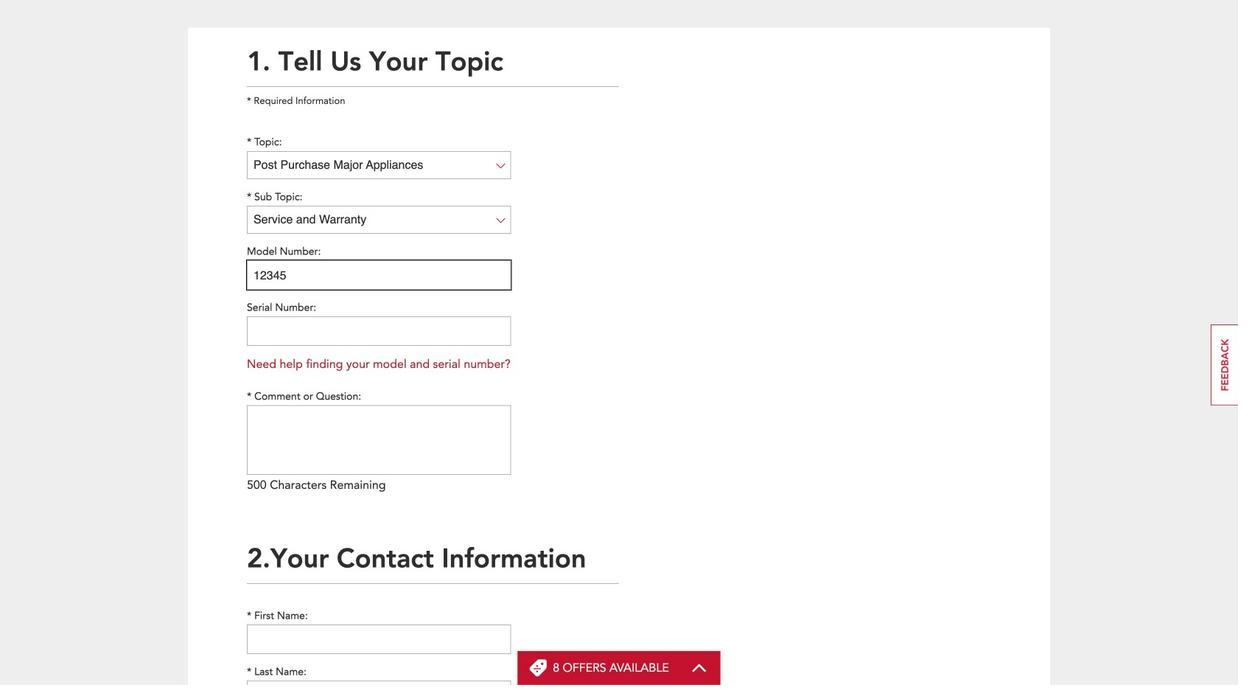 Task type: vqa. For each thing, say whether or not it's contained in the screenshot.
Site Feedback "image"
yes



Task type: locate. For each thing, give the bounding box(es) containing it.
Model Number text field
[[247, 260, 511, 290]]

First Name text field
[[247, 625, 511, 654]]

Serial Number text field
[[247, 316, 511, 346]]

Comment or Question text field
[[247, 405, 511, 475]]



Task type: describe. For each thing, give the bounding box(es) containing it.
site feedback image
[[1211, 324, 1239, 406]]

Last Name text field
[[247, 681, 511, 685]]



